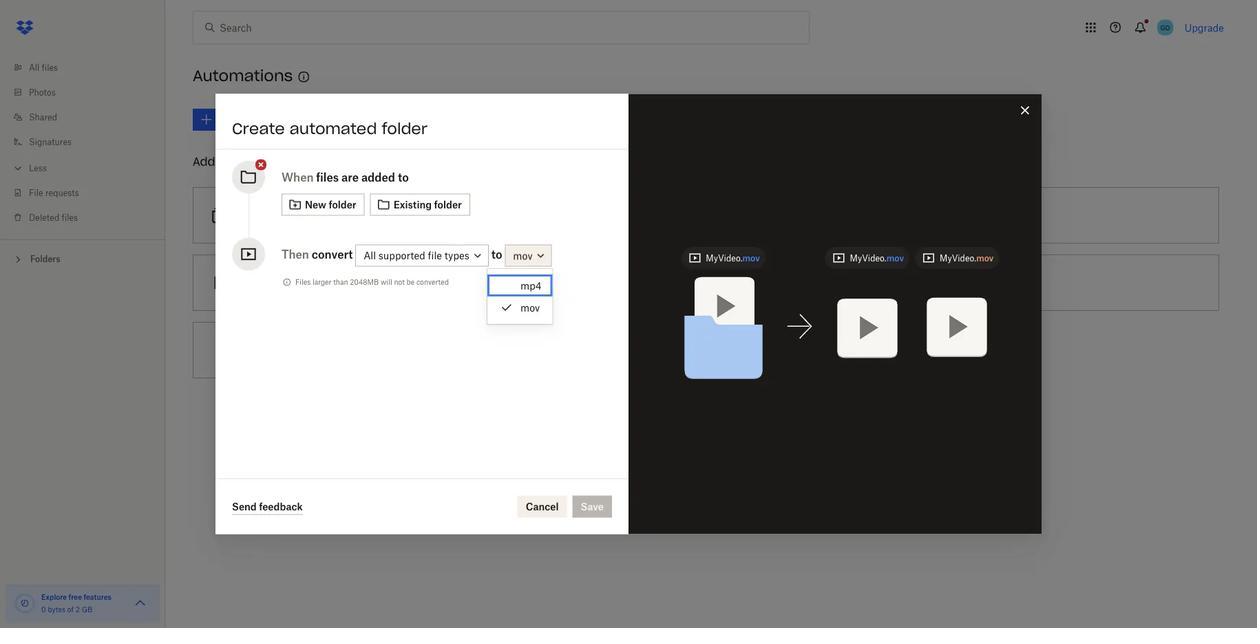 Task type: locate. For each thing, give the bounding box(es) containing it.
0 horizontal spatial convert
[[312, 247, 353, 261]]

files left are
[[316, 170, 339, 184]]

2 horizontal spatial convert
[[701, 277, 735, 289]]

files right deleted
[[62, 212, 78, 223]]

choose an image format to convert files to button
[[187, 249, 533, 317]]

to inside button
[[1000, 210, 1010, 221]]

3 myvideo. mov from the left
[[940, 253, 994, 263]]

a for file
[[631, 277, 637, 289]]

files inside deleted files link
[[62, 212, 78, 223]]

larger
[[313, 278, 331, 287]]

set a rule that renames files
[[594, 210, 722, 221]]

be
[[407, 278, 415, 287]]

automated
[[290, 119, 377, 138]]

list
[[0, 47, 165, 240]]

1 vertical spatial an
[[286, 277, 297, 289]]

a for category
[[286, 210, 291, 221]]

pdfs
[[1012, 210, 1036, 221]]

a inside choose a category to sort files by button
[[286, 210, 291, 221]]

not
[[394, 278, 405, 287]]

upgrade link
[[1185, 22, 1224, 33]]

1 horizontal spatial convert
[[375, 277, 409, 289]]

0 vertical spatial an
[[219, 155, 233, 169]]

shared
[[29, 112, 57, 122]]

1 format from the left
[[330, 277, 361, 289]]

0 horizontal spatial a
[[286, 210, 291, 221]]

to right videos
[[769, 277, 778, 289]]

by
[[389, 210, 400, 221]]

mov
[[513, 250, 533, 261], [742, 253, 760, 263], [887, 253, 904, 263], [976, 253, 994, 263], [520, 302, 540, 314]]

convert inside create automated folder dialog
[[312, 247, 353, 261]]

files inside 'set a rule that renames files' 'button'
[[703, 210, 722, 221]]

choose a category to sort files by
[[249, 210, 400, 221]]

folders
[[30, 254, 60, 264]]

an
[[219, 155, 233, 169], [286, 277, 297, 289]]

deleted files
[[29, 212, 78, 223]]

choose an image format to convert files to
[[249, 277, 442, 289]]

choose
[[249, 210, 283, 221], [249, 277, 283, 289], [594, 277, 629, 289]]

mov inside popup button
[[513, 250, 533, 261]]

convert inside choose a file format to convert videos to button
[[701, 277, 735, 289]]

0 horizontal spatial format
[[330, 277, 361, 289]]

automation
[[237, 155, 303, 169]]

an for choose
[[286, 277, 297, 289]]

are
[[341, 170, 359, 184]]

1 horizontal spatial myvideo.
[[850, 253, 887, 263]]

choose left file
[[594, 277, 629, 289]]

files right renames at right top
[[703, 210, 722, 221]]

a inside 'set a rule that renames files' 'button'
[[613, 210, 618, 221]]

2 myvideo. mov from the left
[[850, 253, 904, 263]]

1 horizontal spatial format
[[656, 277, 686, 289]]

file requests
[[29, 188, 79, 198]]

deleted
[[29, 212, 59, 223]]

a left file
[[631, 277, 637, 289]]

all files
[[29, 62, 58, 73]]

features
[[84, 593, 111, 602]]

choose left category
[[249, 210, 283, 221]]

choose for choose a file format to convert videos to
[[594, 277, 629, 289]]

files right all
[[42, 62, 58, 73]]

sort
[[347, 210, 365, 221]]

all
[[29, 62, 39, 73]]

files left by on the top left
[[368, 210, 387, 221]]

a right set
[[613, 210, 618, 221]]

file
[[29, 188, 43, 198]]

gb
[[82, 605, 92, 614]]

choose for choose an image format to convert files to
[[249, 277, 283, 289]]

to left 'pdfs'
[[1000, 210, 1010, 221]]

file requests link
[[11, 180, 165, 205]]

explore
[[41, 593, 67, 602]]

format for image
[[330, 277, 361, 289]]

an right add
[[219, 155, 233, 169]]

folders button
[[0, 249, 165, 269]]

0 horizontal spatial myvideo.
[[706, 253, 742, 263]]

1 horizontal spatial a
[[613, 210, 618, 221]]

2 horizontal spatial a
[[631, 277, 637, 289]]

myvideo.
[[706, 253, 742, 263], [850, 253, 887, 263], [940, 253, 976, 263]]

a inside choose a file format to convert videos to button
[[631, 277, 637, 289]]

that
[[641, 210, 659, 221]]

files right not
[[412, 277, 431, 289]]

an inside button
[[286, 277, 297, 289]]

format
[[330, 277, 361, 289], [656, 277, 686, 289]]

0 horizontal spatial myvideo. mov
[[706, 253, 760, 263]]

choose left the files on the left of the page
[[249, 277, 283, 289]]

to right file
[[689, 277, 698, 289]]

set a rule that renames files button
[[533, 182, 879, 249]]

format for file
[[656, 277, 686, 289]]

signatures link
[[11, 129, 165, 154]]

2 format from the left
[[656, 277, 686, 289]]

files larger than 2048mb will not be converted
[[295, 278, 449, 287]]

convert
[[312, 247, 353, 261], [375, 277, 409, 289], [701, 277, 735, 289]]

1 horizontal spatial myvideo. mov
[[850, 253, 904, 263]]

an left image at the left of the page
[[286, 277, 297, 289]]

files inside 'all files' link
[[42, 62, 58, 73]]

less image
[[11, 161, 25, 175]]

mov radio item
[[487, 297, 552, 319]]

signatures
[[29, 137, 72, 147]]

folder
[[382, 119, 428, 138]]

when
[[282, 170, 314, 184]]

2 horizontal spatial myvideo.
[[940, 253, 976, 263]]

a
[[286, 210, 291, 221], [613, 210, 618, 221], [631, 277, 637, 289]]

upgrade
[[1185, 22, 1224, 33]]

add an automation
[[193, 155, 303, 169]]

1 myvideo. mov from the left
[[706, 253, 760, 263]]

a left category
[[286, 210, 291, 221]]

1 horizontal spatial an
[[286, 277, 297, 289]]

files right convert
[[979, 210, 998, 221]]

bytes
[[48, 605, 65, 614]]

0 horizontal spatial an
[[219, 155, 233, 169]]

mp4
[[520, 280, 541, 292]]

click to watch a demo video image
[[296, 69, 312, 85]]

myvideo. mov
[[706, 253, 760, 263], [850, 253, 904, 263], [940, 253, 994, 263]]

files are added to
[[316, 170, 409, 184]]

less
[[29, 163, 47, 173]]

to
[[398, 170, 409, 184], [336, 210, 345, 221], [1000, 210, 1010, 221], [491, 247, 502, 261], [363, 277, 372, 289], [433, 277, 442, 289], [689, 277, 698, 289], [769, 277, 778, 289]]

files
[[42, 62, 58, 73], [316, 170, 339, 184], [368, 210, 387, 221], [703, 210, 722, 221], [979, 210, 998, 221], [62, 212, 78, 223], [412, 277, 431, 289]]

choose a file format to convert videos to
[[594, 277, 778, 289]]

2 horizontal spatial myvideo. mov
[[940, 253, 994, 263]]

convert inside choose an image format to convert files to button
[[375, 277, 409, 289]]

create
[[232, 119, 285, 138]]

added
[[361, 170, 395, 184]]

file
[[639, 277, 653, 289]]



Task type: vqa. For each thing, say whether or not it's contained in the screenshot.
'files' in the all files link
yes



Task type: describe. For each thing, give the bounding box(es) containing it.
list containing all files
[[0, 47, 165, 240]]

automations
[[193, 66, 293, 86]]

2 myvideo. from the left
[[850, 253, 887, 263]]

to left mov popup button
[[491, 247, 502, 261]]

a for rule
[[613, 210, 618, 221]]

0
[[41, 605, 46, 614]]

3 myvideo. from the left
[[940, 253, 976, 263]]

files inside choose an image format to convert files to button
[[412, 277, 431, 289]]

requests
[[45, 188, 79, 198]]

choose a file format to convert videos to button
[[533, 249, 879, 317]]

dropbox image
[[11, 14, 39, 41]]

add an automation main content
[[187, 99, 1257, 629]]

files inside create automated folder dialog
[[316, 170, 339, 184]]

renames
[[662, 210, 701, 221]]

add
[[193, 155, 215, 169]]

photos link
[[11, 80, 165, 105]]

mov button
[[505, 245, 552, 267]]

will
[[381, 278, 392, 287]]

quota usage element
[[14, 593, 36, 615]]

then
[[282, 247, 309, 261]]

set
[[594, 210, 610, 221]]

an for add
[[219, 155, 233, 169]]

files inside choose a category to sort files by button
[[368, 210, 387, 221]]

to left will
[[363, 277, 372, 289]]

choose for choose a category to sort files by
[[249, 210, 283, 221]]

to left sort
[[336, 210, 345, 221]]

create automated folder
[[232, 119, 428, 138]]

convert files to pdfs
[[940, 210, 1036, 221]]

convert for choose an image format to convert files to
[[375, 277, 409, 289]]

mov inside radio item
[[520, 302, 540, 314]]

to right added at the left top of page
[[398, 170, 409, 184]]

than
[[333, 278, 348, 287]]

deleted files link
[[11, 205, 165, 230]]

photos
[[29, 87, 56, 97]]

all files link
[[11, 55, 165, 80]]

2
[[76, 605, 80, 614]]

choose a category to sort files by button
[[187, 182, 533, 249]]

videos
[[737, 277, 767, 289]]

free
[[69, 593, 82, 602]]

convert
[[940, 210, 976, 221]]

convert for choose a file format to convert videos to
[[701, 277, 735, 289]]

converted
[[416, 278, 449, 287]]

2048mb
[[350, 278, 379, 287]]

explore free features 0 bytes of 2 gb
[[41, 593, 111, 614]]

convert files to pdfs button
[[879, 182, 1225, 249]]

files inside convert files to pdfs button
[[979, 210, 998, 221]]

of
[[67, 605, 74, 614]]

1 myvideo. from the left
[[706, 253, 742, 263]]

create automated folder dialog
[[215, 94, 1042, 535]]

image
[[299, 277, 328, 289]]

shared link
[[11, 105, 165, 129]]

files
[[295, 278, 311, 287]]

rule
[[621, 210, 638, 221]]

to right be
[[433, 277, 442, 289]]

category
[[294, 210, 333, 221]]



